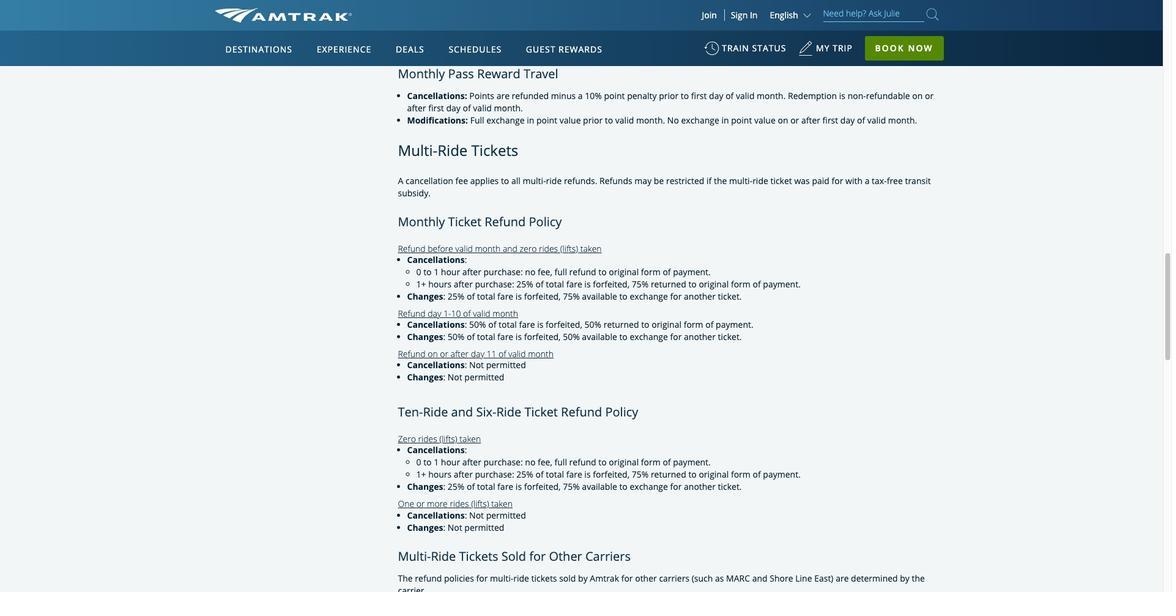 Task type: vqa. For each thing, say whether or not it's contained in the screenshot.
total
yes



Task type: describe. For each thing, give the bounding box(es) containing it.
4 cancellations from the top
[[407, 444, 465, 456]]

sold
[[559, 572, 576, 584]]

1 ticket. from the top
[[718, 291, 742, 302]]

a
[[398, 175, 403, 187]]

valid up the full
[[473, 102, 492, 114]]

search icon image
[[927, 6, 939, 23]]

pass
[[448, 65, 474, 82]]

status
[[752, 42, 786, 54]]

hours inside refund before valid month and zero rides (lifts) taken cancellations : 0 to 1 hour after purchase: no fee, full refund to original form of payment. 1+ hours after purchase: 25% of total fare is forfeited, 75% returned to original form of payment. changes : 25% of total fare is forfeited, 75% available to exchange for another ticket. refund day 1-10 of valid month cancellations : 50% of total fare is forfeited, 50% returned to original form of payment. changes : 50% of total fare is forfeited, 50% available to exchange for another ticket. refund on or after day 11 of valid month cancellations : not permitted changes : not permitted
[[428, 278, 452, 290]]

train
[[722, 42, 749, 54]]

ride for multi-ride tickets
[[438, 140, 468, 160]]

unused
[[670, 2, 700, 14]]

to inside the points are refunded minus a 10% point penalty prior to first day of valid month. redemption is non-refundable on or after first day of valid month.
[[681, 90, 689, 102]]

1 vertical spatial no
[[667, 114, 679, 126]]

before
[[470, 27, 497, 39]]

if up deals
[[418, 15, 423, 26]]

or inside before first ride, a full exchange in point value will be issued without penalty. no exchange in point value after first ride or after expiry—whichever comes first.
[[407, 39, 416, 51]]

or inside zero rides (lifts) taken cancellations : 0 to 1 hour after purchase: no fee, full refund to original form of payment. 1+ hours after purchase: 25% of total fare is forfeited, 75% returned to original form of payment. changes : 25% of total fare is forfeited, 75% available to exchange for another ticket. one or more rides (lifts) taken cancellations : not permitted changes : not permitted
[[417, 498, 425, 510]]

ride inside the refund policies for multi-ride tickets sold by amtrak for other carriers (such as marc and shore line east) are determined by the carrier.
[[513, 572, 529, 584]]

valid right before
[[455, 243, 473, 254]]

ride,
[[517, 27, 535, 39]]

1 by from the left
[[578, 572, 588, 584]]

minus for points
[[551, 2, 576, 14]]

free
[[887, 175, 903, 187]]

hour inside refund before valid month and zero rides (lifts) taken cancellations : 0 to 1 hour after purchase: no fee, full refund to original form of payment. 1+ hours after purchase: 25% of total fare is forfeited, 75% returned to original form of payment. changes : 25% of total fare is forfeited, 75% available to exchange for another ticket. refund day 1-10 of valid month cancellations : 50% of total fare is forfeited, 50% returned to original form of payment. changes : 50% of total fare is forfeited, 50% available to exchange for another ticket. refund on or after day 11 of valid month cancellations : not permitted changes : not permitted
[[441, 266, 460, 278]]

penalty for points
[[631, 2, 661, 14]]

1 horizontal spatial (lifts)
[[471, 498, 489, 510]]

full inside zero rides (lifts) taken cancellations : 0 to 1 hour after purchase: no fee, full refund to original form of payment. 1+ hours after purchase: 25% of total fare is forfeited, 75% returned to original form of payment. changes : 25% of total fare is forfeited, 75% available to exchange for another ticket. one or more rides (lifts) taken cancellations : not permitted changes : not permitted
[[555, 457, 567, 468]]

2 by from the left
[[900, 572, 910, 584]]

ticket. inside zero rides (lifts) taken cancellations : 0 to 1 hour after purchase: no fee, full refund to original form of payment. 1+ hours after purchase: 25% of total fare is forfeited, 75% returned to original form of payment. changes : 25% of total fare is forfeited, 75% available to exchange for another ticket. one or more rides (lifts) taken cancellations : not permitted changes : not permitted
[[718, 481, 742, 493]]

guest rewards
[[526, 43, 603, 55]]

subsidy.
[[398, 187, 431, 199]]

deals
[[396, 43, 424, 55]]

tickets
[[531, 572, 557, 584]]

applies
[[470, 175, 499, 187]]

experience button
[[312, 32, 376, 67]]

1 vertical spatial month
[[493, 308, 518, 319]]

with
[[846, 175, 863, 187]]

may
[[635, 175, 652, 187]]

0 horizontal spatial policy
[[529, 213, 562, 230]]

book
[[875, 42, 905, 54]]

2 available from the top
[[582, 331, 617, 343]]

amtrak
[[590, 572, 619, 584]]

points for points are refunded minus a 10% point penalty prior to first day of valid month. redemption is non-refundable on or after first day of valid month.
[[470, 90, 494, 102]]

full inside refund before valid month and zero rides (lifts) taken cancellations : 0 to 1 hour after purchase: no fee, full refund to original form of payment. 1+ hours after purchase: 25% of total fare is forfeited, 75% returned to original form of payment. changes : 25% of total fare is forfeited, 75% available to exchange for another ticket. refund day 1-10 of valid month cancellations : 50% of total fare is forfeited, 50% returned to original form of payment. changes : 50% of total fare is forfeited, 50% available to exchange for another ticket. refund on or after day 11 of valid month cancellations : not permitted changes : not permitted
[[555, 266, 567, 278]]

points right in on the right top
[[765, 2, 790, 14]]

as
[[715, 572, 724, 584]]

are inside the refund policies for multi-ride tickets sold by amtrak for other carriers (such as marc and shore line east) are determined by the carrier.
[[836, 572, 849, 584]]

point inside the points are refunded minus a 10% point penalty prior to first day of valid month. redemption is non-refundable on or after first day of valid month.
[[604, 90, 625, 102]]

valid right 11
[[509, 348, 526, 360]]

expiry—whichever
[[439, 39, 513, 51]]

refund inside the refund policies for multi-ride tickets sold by amtrak for other carriers (such as marc and shore line east) are determined by the carrier.
[[415, 572, 442, 584]]

1 horizontal spatial rides
[[450, 498, 469, 510]]

minus for point
[[551, 90, 576, 102]]

more
[[427, 498, 448, 510]]

full inside before first ride, a full exchange in point value will be issued without penalty. no exchange in point value after first ride or after expiry—whichever comes first.
[[544, 27, 557, 39]]

month. left 'redemption'
[[757, 90, 786, 102]]

sign in
[[731, 9, 758, 21]]

another inside zero rides (lifts) taken cancellations : 0 to 1 hour after purchase: no fee, full refund to original form of payment. 1+ hours after purchase: 25% of total fare is forfeited, 75% returned to original form of payment. changes : 25% of total fare is forfeited, 75% available to exchange for another ticket. one or more rides (lifts) taken cancellations : not permitted changes : not permitted
[[684, 481, 716, 493]]

the inside the refund policies for multi-ride tickets sold by amtrak for other carriers (such as marc and shore line east) are determined by the carrier.
[[912, 572, 925, 584]]

and left six-
[[451, 404, 473, 421]]

cancellation
[[406, 175, 453, 187]]

zero
[[398, 433, 416, 445]]

comes
[[515, 39, 542, 51]]

destinations
[[225, 43, 292, 55]]

2 changes from the top
[[407, 331, 443, 343]]

other
[[635, 572, 657, 584]]

rides inside refund before valid month and zero rides (lifts) taken cancellations : 0 to 1 hour after purchase: no fee, full refund to original form of payment. 1+ hours after purchase: 25% of total fare is forfeited, 75% returned to original form of payment. changes : 25% of total fare is forfeited, 75% available to exchange for another ticket. refund day 1-10 of valid month cancellations : 50% of total fare is forfeited, 50% returned to original form of payment. changes : 50% of total fare is forfeited, 50% available to exchange for another ticket. refund on or after day 11 of valid month cancellations : not permitted changes : not permitted
[[539, 243, 558, 254]]

valid right 10
[[473, 308, 491, 319]]

first inside points are refunded minus a 10% points penalty if unused and unexpired. points are non-refundable if first trip is used or if ticket is expired.
[[880, 2, 895, 14]]

10
[[451, 308, 461, 319]]

was
[[794, 175, 810, 187]]

modifications: full exchange in point value prior to valid month. no exchange in point value on or after first day of valid month.
[[407, 114, 917, 126]]

1-
[[444, 308, 451, 319]]

refund before valid month and zero rides (lifts) taken cancellations : 0 to 1 hour after purchase: no fee, full refund to original form of payment. 1+ hours after purchase: 25% of total fare is forfeited, 75% returned to original form of payment. changes : 25% of total fare is forfeited, 75% available to exchange for another ticket. refund day 1-10 of valid month cancellations : 50% of total fare is forfeited, 50% returned to original form of payment. changes : 50% of total fare is forfeited, 50% available to exchange for another ticket. refund on or after day 11 of valid month cancellations : not permitted changes : not permitted
[[398, 243, 801, 383]]

10% for points
[[585, 2, 602, 14]]

guest rewards button
[[521, 32, 607, 67]]

multi- for multi-ride tickets sold for other carriers
[[398, 548, 431, 565]]

marc
[[726, 572, 750, 584]]

reward
[[477, 65, 521, 82]]

tax-
[[872, 175, 887, 187]]

1+ inside refund before valid month and zero rides (lifts) taken cancellations : 0 to 1 hour after purchase: no fee, full refund to original form of payment. 1+ hours after purchase: 25% of total fare is forfeited, 75% returned to original form of payment. changes : 25% of total fare is forfeited, 75% available to exchange for another ticket. refund day 1-10 of valid month cancellations : 50% of total fare is forfeited, 50% returned to original form of payment. changes : 50% of total fare is forfeited, 50% available to exchange for another ticket. refund on or after day 11 of valid month cancellations : not permitted changes : not permitted
[[416, 278, 426, 290]]

if inside a cancellation fee applies to all multi-ride refunds. refunds may be restricted if the multi-ride ticket was paid for with a tax-free transit subsidy.
[[707, 175, 712, 187]]

before
[[428, 243, 453, 254]]

regions map image
[[260, 102, 554, 273]]

ticket inside points are refunded minus a 10% points penalty if unused and unexpired. points are non-refundable if first trip is used or if ticket is expired.
[[425, 15, 447, 26]]

a inside a cancellation fee applies to all multi-ride refunds. refunds may be restricted if the multi-ride ticket was paid for with a tax-free transit subsidy.
[[865, 175, 870, 187]]

0 vertical spatial returned
[[651, 278, 686, 290]]

points
[[604, 2, 629, 14]]

now
[[908, 42, 933, 54]]

full
[[470, 114, 484, 126]]

tickets for multi-ride tickets sold for other carriers
[[459, 548, 498, 565]]

be inside a cancellation fee applies to all multi-ride refunds. refunds may be restricted if the multi-ride ticket was paid for with a tax-free transit subsidy.
[[654, 175, 664, 187]]

refundable inside points are refunded minus a 10% points penalty if unused and unexpired. points are non-refundable if first trip is used or if ticket is expired.
[[826, 2, 870, 14]]

destinations button
[[221, 32, 297, 67]]

day left the 1-
[[428, 308, 441, 319]]

be inside before first ride, a full exchange in point value will be issued without penalty. no exchange in point value after first ride or after expiry—whichever comes first.
[[671, 27, 681, 39]]

sign in button
[[731, 9, 758, 21]]

monthly for monthly pass reward travel
[[398, 65, 445, 82]]

travel
[[524, 65, 558, 82]]

is inside the points are refunded minus a 10% point penalty prior to first day of valid month. redemption is non-refundable on or after first day of valid month.
[[839, 90, 846, 102]]

non- inside points are refunded minus a 10% points penalty if unused and unexpired. points are non-refundable if first trip is used or if ticket is expired.
[[808, 2, 826, 14]]

expired.
[[458, 15, 490, 26]]

1 horizontal spatial multi-
[[523, 175, 546, 187]]

line
[[796, 572, 812, 584]]

refunded for expired.
[[512, 2, 549, 14]]

1 cancellations from the top
[[407, 254, 465, 266]]

the
[[398, 572, 413, 584]]

first down 'redemption'
[[823, 114, 838, 126]]

hours inside zero rides (lifts) taken cancellations : 0 to 1 hour after purchase: no fee, full refund to original form of payment. 1+ hours after purchase: 25% of total fare is forfeited, 75% returned to original form of payment. changes : 25% of total fare is forfeited, 75% available to exchange for another ticket. one or more rides (lifts) taken cancellations : not permitted changes : not permitted
[[428, 469, 452, 481]]

multi-ride tickets
[[398, 140, 518, 160]]

exchange inside zero rides (lifts) taken cancellations : 0 to 1 hour after purchase: no fee, full refund to original form of payment. 1+ hours after purchase: 25% of total fare is forfeited, 75% returned to original form of payment. changes : 25% of total fare is forfeited, 75% available to exchange for another ticket. one or more rides (lifts) taken cancellations : not permitted changes : not permitted
[[630, 481, 668, 493]]

in down the points are refunded minus a 10% point penalty prior to first day of valid month. redemption is non-refundable on or after first day of valid month.
[[722, 114, 729, 126]]

transit
[[905, 175, 931, 187]]

0 horizontal spatial (lifts)
[[440, 433, 457, 445]]

refunds
[[600, 175, 632, 187]]

if left unused
[[663, 2, 668, 14]]

day down train
[[709, 90, 724, 102]]

are right in on the right top
[[792, 2, 806, 14]]

trip
[[833, 42, 853, 54]]

multi- inside the refund policies for multi-ride tickets sold by amtrak for other carriers (such as marc and shore line east) are determined by the carrier.
[[490, 572, 513, 584]]

a cancellation fee applies to all multi-ride refunds. refunds may be restricted if the multi-ride ticket was paid for with a tax-free transit subsidy.
[[398, 175, 931, 199]]

points are refunded minus a 10% points penalty if unused and unexpired. points are non-refundable if first trip is used or if ticket is expired.
[[407, 2, 942, 26]]

fee
[[456, 175, 468, 187]]

or inside refund before valid month and zero rides (lifts) taken cancellations : 0 to 1 hour after purchase: no fee, full refund to original form of payment. 1+ hours after purchase: 25% of total fare is forfeited, 75% returned to original form of payment. changes : 25% of total fare is forfeited, 75% available to exchange for another ticket. refund day 1-10 of valid month cancellations : 50% of total fare is forfeited, 50% returned to original form of payment. changes : 50% of total fare is forfeited, 50% available to exchange for another ticket. refund on or after day 11 of valid month cancellations : not permitted changes : not permitted
[[440, 348, 448, 360]]

on inside refund before valid month and zero rides (lifts) taken cancellations : 0 to 1 hour after purchase: no fee, full refund to original form of payment. 1+ hours after purchase: 25% of total fare is forfeited, 75% returned to original form of payment. changes : 25% of total fare is forfeited, 75% available to exchange for another ticket. refund day 1-10 of valid month cancellations : 50% of total fare is forfeited, 50% returned to original form of payment. changes : 50% of total fare is forfeited, 50% available to exchange for another ticket. refund on or after day 11 of valid month cancellations : not permitted changes : not permitted
[[428, 348, 438, 360]]

without
[[711, 27, 742, 39]]

month. down the points are refunded minus a 10% point penalty prior to first day of valid month. redemption is non-refundable on or after first day of valid month.
[[636, 114, 665, 126]]

restricted
[[666, 175, 704, 187]]

11
[[487, 348, 496, 360]]

train status
[[722, 42, 786, 54]]

sold
[[502, 548, 526, 565]]

2 another from the top
[[684, 331, 716, 343]]

or inside the points are refunded minus a 10% point penalty prior to first day of valid month. redemption is non-refundable on or after first day of valid month.
[[925, 90, 934, 102]]

a inside before first ride, a full exchange in point value will be issued without penalty. no exchange in point value after first ride or after expiry—whichever comes first.
[[537, 27, 542, 39]]

0 inside refund before valid month and zero rides (lifts) taken cancellations : 0 to 1 hour after purchase: no fee, full refund to original form of payment. 1+ hours after purchase: 25% of total fare is forfeited, 75% returned to original form of payment. changes : 25% of total fare is forfeited, 75% available to exchange for another ticket. refund day 1-10 of valid month cancellations : 50% of total fare is forfeited, 50% returned to original form of payment. changes : 50% of total fare is forfeited, 50% available to exchange for another ticket. refund on or after day 11 of valid month cancellations : not permitted changes : not permitted
[[416, 266, 421, 278]]

5 cancellations from the top
[[407, 509, 465, 521]]

before first ride, a full exchange in point value will be issued without penalty. no exchange in point value after first ride or after expiry—whichever comes first.
[[407, 27, 943, 51]]

penalty.
[[744, 27, 776, 39]]

hour inside zero rides (lifts) taken cancellations : 0 to 1 hour after purchase: no fee, full refund to original form of payment. 1+ hours after purchase: 25% of total fare is forfeited, 75% returned to original form of payment. changes : 25% of total fare is forfeited, 75% available to exchange for another ticket. one or more rides (lifts) taken cancellations : not permitted changes : not permitted
[[441, 457, 460, 468]]

day down pass
[[446, 102, 461, 114]]

join
[[702, 9, 717, 21]]

experience
[[317, 43, 372, 55]]

points for points are refunded minus a 10% points penalty if unused and unexpired. points are non-refundable if first trip is used or if ticket is expired.
[[470, 2, 494, 14]]

join button
[[695, 9, 725, 21]]

other
[[549, 548, 582, 565]]

a inside points are refunded minus a 10% points penalty if unused and unexpired. points are non-refundable if first trip is used or if ticket is expired.
[[578, 2, 583, 14]]

1 vertical spatial prior
[[583, 114, 603, 126]]

issued
[[683, 27, 709, 39]]

monthly pass reward travel
[[398, 65, 558, 82]]

english
[[770, 9, 798, 21]]

sign
[[731, 9, 748, 21]]

and inside points are refunded minus a 10% points penalty if unused and unexpired. points are non-refundable if first trip is used or if ticket is expired.
[[703, 2, 718, 14]]

english button
[[770, 9, 814, 21]]

book now
[[875, 42, 933, 54]]

month. up free
[[888, 114, 917, 126]]

ride for ten-ride and six-ride ticket refund policy
[[423, 404, 448, 421]]

in
[[750, 9, 758, 21]]

1 vertical spatial ticket
[[525, 404, 558, 421]]

and inside refund before valid month and zero rides (lifts) taken cancellations : 0 to 1 hour after purchase: no fee, full refund to original form of payment. 1+ hours after purchase: 25% of total fare is forfeited, 75% returned to original form of payment. changes : 25% of total fare is forfeited, 75% available to exchange for another ticket. refund day 1-10 of valid month cancellations : 50% of total fare is forfeited, 50% returned to original form of payment. changes : 50% of total fare is forfeited, 50% available to exchange for another ticket. refund on or after day 11 of valid month cancellations : not permitted changes : not permitted
[[503, 243, 518, 254]]



Task type: locate. For each thing, give the bounding box(es) containing it.
non- right 'redemption'
[[848, 90, 866, 102]]

25%
[[517, 278, 533, 290], [448, 291, 465, 302], [517, 469, 533, 481], [448, 481, 465, 493]]

penalty up will
[[631, 2, 661, 14]]

multi- right all
[[523, 175, 546, 187]]

if
[[663, 2, 668, 14], [872, 2, 877, 14], [418, 15, 423, 26], [707, 175, 712, 187]]

0 vertical spatial cancellations:
[[407, 2, 467, 14]]

0 horizontal spatial the
[[714, 175, 727, 187]]

rewards
[[559, 43, 603, 55]]

monthly
[[398, 65, 445, 82], [398, 213, 445, 230]]

multi-ride tickets sold for other carriers
[[398, 548, 631, 565]]

0 vertical spatial monthly
[[398, 65, 445, 82]]

no down english
[[778, 27, 790, 39]]

2 horizontal spatial on
[[912, 90, 923, 102]]

0 horizontal spatial on
[[428, 348, 438, 360]]

ride inside before first ride, a full exchange in point value will be issued without penalty. no exchange in point value after first ride or after expiry—whichever comes first.
[[928, 27, 943, 39]]

refunded down travel
[[512, 90, 549, 102]]

application
[[260, 102, 554, 273]]

1 minus from the top
[[551, 2, 576, 14]]

ticket inside a cancellation fee applies to all multi-ride refunds. refunds may be restricted if the multi-ride ticket was paid for with a tax-free transit subsidy.
[[771, 175, 792, 187]]

2 vertical spatial on
[[428, 348, 438, 360]]

to inside a cancellation fee applies to all multi-ride refunds. refunds may be restricted if the multi-ride ticket was paid for with a tax-free transit subsidy.
[[501, 175, 509, 187]]

0 vertical spatial month
[[475, 243, 501, 254]]

the refund policies for multi-ride tickets sold by amtrak for other carriers (such as marc and shore line east) are determined by the carrier.
[[398, 572, 925, 592]]

minus inside the points are refunded minus a 10% point penalty prior to first day of valid month. redemption is non-refundable on or after first day of valid month.
[[551, 90, 576, 102]]

points up expired.
[[470, 2, 494, 14]]

1 horizontal spatial taken
[[491, 498, 513, 510]]

0 vertical spatial the
[[714, 175, 727, 187]]

1 vertical spatial be
[[654, 175, 664, 187]]

2 hours from the top
[[428, 469, 452, 481]]

1 horizontal spatial by
[[900, 572, 910, 584]]

50%
[[469, 319, 486, 331], [585, 319, 601, 331], [448, 331, 465, 343], [563, 331, 580, 343]]

2 horizontal spatial taken
[[581, 243, 602, 254]]

0 inside zero rides (lifts) taken cancellations : 0 to 1 hour after purchase: no fee, full refund to original form of payment. 1+ hours after purchase: 25% of total fare is forfeited, 75% returned to original form of payment. changes : 25% of total fare is forfeited, 75% available to exchange for another ticket. one or more rides (lifts) taken cancellations : not permitted changes : not permitted
[[416, 457, 421, 468]]

0 vertical spatial rides
[[539, 243, 558, 254]]

1 available from the top
[[582, 291, 617, 302]]

0 vertical spatial minus
[[551, 2, 576, 14]]

ticket
[[448, 213, 482, 230], [525, 404, 558, 421]]

multi-
[[523, 175, 546, 187], [729, 175, 753, 187], [490, 572, 513, 584]]

refunded
[[512, 2, 549, 14], [512, 90, 549, 102]]

ten-ride and six-ride ticket refund policy
[[398, 404, 638, 421]]

after inside the points are refunded minus a 10% point penalty prior to first day of valid month. redemption is non-refundable on or after first day of valid month.
[[407, 102, 426, 114]]

1 vertical spatial on
[[778, 114, 788, 126]]

are down reward
[[497, 90, 510, 102]]

for inside a cancellation fee applies to all multi-ride refunds. refunds may be restricted if the multi-ride ticket was paid for with a tax-free transit subsidy.
[[832, 175, 843, 187]]

2 modifications: from the top
[[407, 114, 468, 126]]

amtrak image
[[214, 8, 352, 23]]

1 vertical spatial non-
[[848, 90, 866, 102]]

1 vertical spatial ticket
[[771, 175, 792, 187]]

ticket right six-
[[525, 404, 558, 421]]

valid down train status link
[[736, 90, 755, 102]]

3 ticket. from the top
[[718, 481, 742, 493]]

0 horizontal spatial rides
[[418, 433, 437, 445]]

month down monthly ticket refund policy
[[475, 243, 501, 254]]

modifications: up deals
[[407, 27, 468, 39]]

0 vertical spatial no
[[778, 27, 790, 39]]

one
[[398, 498, 414, 510]]

multi- down the sold
[[490, 572, 513, 584]]

ticket left expired.
[[425, 15, 447, 26]]

0 vertical spatial penalty
[[631, 2, 661, 14]]

exchange
[[559, 27, 597, 39], [792, 27, 830, 39], [487, 114, 525, 126], [681, 114, 719, 126], [630, 291, 668, 302], [630, 331, 668, 343], [630, 481, 668, 493]]

refunds.
[[564, 175, 597, 187]]

tickets up applies
[[471, 140, 518, 160]]

are right the east)
[[836, 572, 849, 584]]

no down the points are refunded minus a 10% point penalty prior to first day of valid month. redemption is non-refundable on or after first day of valid month.
[[667, 114, 679, 126]]

2 horizontal spatial (lifts)
[[560, 243, 578, 254]]

train status link
[[704, 37, 786, 67]]

on left 11
[[428, 348, 438, 360]]

1 monthly from the top
[[398, 65, 445, 82]]

0 vertical spatial refund
[[569, 266, 596, 278]]

4 changes from the top
[[407, 481, 443, 493]]

trip
[[898, 2, 912, 14]]

Please enter your search item search field
[[823, 6, 924, 22]]

1 vertical spatial 1
[[434, 457, 439, 468]]

refundable inside the points are refunded minus a 10% point penalty prior to first day of valid month. redemption is non-refundable on or after first day of valid month.
[[866, 90, 910, 102]]

monthly down deals
[[398, 65, 445, 82]]

1+ inside zero rides (lifts) taken cancellations : 0 to 1 hour after purchase: no fee, full refund to original form of payment. 1+ hours after purchase: 25% of total fare is forfeited, 75% returned to original form of payment. changes : 25% of total fare is forfeited, 75% available to exchange for another ticket. one or more rides (lifts) taken cancellations : not permitted changes : not permitted
[[416, 469, 426, 481]]

and inside the refund policies for multi-ride tickets sold by amtrak for other carriers (such as marc and shore line east) are determined by the carrier.
[[752, 572, 768, 584]]

carriers
[[586, 548, 631, 565]]

policies
[[444, 572, 474, 584]]

ride down search icon at right
[[928, 27, 943, 39]]

points inside the points are refunded minus a 10% point penalty prior to first day of valid month. redemption is non-refundable on or after first day of valid month.
[[470, 90, 494, 102]]

used
[[922, 2, 942, 14]]

2 ticket. from the top
[[718, 331, 742, 343]]

10% down rewards
[[585, 90, 602, 102]]

deals button
[[391, 32, 429, 67]]

point
[[609, 27, 630, 39], [842, 27, 863, 39], [604, 90, 625, 102], [537, 114, 557, 126], [731, 114, 752, 126]]

the right determined
[[912, 572, 925, 584]]

1 horizontal spatial ticket
[[525, 404, 558, 421]]

no inside before first ride, a full exchange in point value will be issued without penalty. no exchange in point value after first ride or after expiry—whichever comes first.
[[778, 27, 790, 39]]

1 vertical spatial monthly
[[398, 213, 445, 230]]

1 vertical spatial rides
[[418, 433, 437, 445]]

1 vertical spatial (lifts)
[[440, 433, 457, 445]]

no down 'ten-ride and six-ride ticket refund policy'
[[525, 457, 536, 468]]

0 vertical spatial 1+
[[416, 278, 426, 290]]

1 vertical spatial 10%
[[585, 90, 602, 102]]

refunded inside points are refunded minus a 10% points penalty if unused and unexpired. points are non-refundable if first trip is used or if ticket is expired.
[[512, 2, 549, 14]]

refundable down book
[[866, 90, 910, 102]]

hour down before
[[441, 266, 460, 278]]

form
[[641, 266, 661, 278], [731, 278, 751, 290], [684, 319, 703, 331], [641, 457, 661, 468], [731, 469, 751, 481]]

taken
[[581, 243, 602, 254], [460, 433, 481, 445], [491, 498, 513, 510]]

ticket up before
[[448, 213, 482, 230]]

1 10% from the top
[[585, 2, 602, 14]]

3 cancellations from the top
[[407, 359, 465, 371]]

hour up the more
[[441, 457, 460, 468]]

a left points
[[578, 2, 583, 14]]

1 vertical spatial refundable
[[866, 90, 910, 102]]

tickets for multi-ride tickets
[[471, 140, 518, 160]]

value
[[632, 27, 653, 39], [865, 27, 886, 39], [560, 114, 581, 126], [754, 114, 776, 126]]

are up before in the left of the page
[[497, 2, 510, 14]]

and
[[703, 2, 718, 14], [503, 243, 518, 254], [451, 404, 473, 421], [752, 572, 768, 584]]

1 inside refund before valid month and zero rides (lifts) taken cancellations : 0 to 1 hour after purchase: no fee, full refund to original form of payment. 1+ hours after purchase: 25% of total fare is forfeited, 75% returned to original form of payment. changes : 25% of total fare is forfeited, 75% available to exchange for another ticket. refund day 1-10 of valid month cancellations : 50% of total fare is forfeited, 50% returned to original form of payment. changes : 50% of total fare is forfeited, 50% available to exchange for another ticket. refund on or after day 11 of valid month cancellations : not permitted changes : not permitted
[[434, 266, 439, 278]]

2 vertical spatial ticket.
[[718, 481, 742, 493]]

by right determined
[[900, 572, 910, 584]]

tickets up policies
[[459, 548, 498, 565]]

1 vertical spatial full
[[555, 266, 567, 278]]

1 vertical spatial policy
[[605, 404, 638, 421]]

1 hours from the top
[[428, 278, 452, 290]]

paid
[[812, 175, 830, 187]]

ride up fee on the top left
[[438, 140, 468, 160]]

no inside zero rides (lifts) taken cancellations : 0 to 1 hour after purchase: no fee, full refund to original form of payment. 1+ hours after purchase: 25% of total fare is forfeited, 75% returned to original form of payment. changes : 25% of total fare is forfeited, 75% available to exchange for another ticket. one or more rides (lifts) taken cancellations : not permitted changes : not permitted
[[525, 457, 536, 468]]

0 horizontal spatial be
[[654, 175, 664, 187]]

first up modifications: full exchange in point value prior to valid month. no exchange in point value on or after first day of valid month.
[[691, 90, 707, 102]]

1 modifications: from the top
[[407, 27, 468, 39]]

2 multi- from the top
[[398, 548, 431, 565]]

1 inside zero rides (lifts) taken cancellations : 0 to 1 hour after purchase: no fee, full refund to original form of payment. 1+ hours after purchase: 25% of total fare is forfeited, 75% returned to original form of payment. changes : 25% of total fare is forfeited, 75% available to exchange for another ticket. one or more rides (lifts) taken cancellations : not permitted changes : not permitted
[[434, 457, 439, 468]]

fee, inside refund before valid month and zero rides (lifts) taken cancellations : 0 to 1 hour after purchase: no fee, full refund to original form of payment. 1+ hours after purchase: 25% of total fare is forfeited, 75% returned to original form of payment. changes : 25% of total fare is forfeited, 75% available to exchange for another ticket. refund day 1-10 of valid month cancellations : 50% of total fare is forfeited, 50% returned to original form of payment. changes : 50% of total fare is forfeited, 50% available to exchange for another ticket. refund on or after day 11 of valid month cancellations : not permitted changes : not permitted
[[538, 266, 552, 278]]

schedules link
[[444, 31, 507, 66]]

(lifts)
[[560, 243, 578, 254], [440, 433, 457, 445], [471, 498, 489, 510]]

1 0 from the top
[[416, 266, 421, 278]]

month up 11
[[493, 308, 518, 319]]

2 1 from the top
[[434, 457, 439, 468]]

10% inside the points are refunded minus a 10% point penalty prior to first day of valid month. redemption is non-refundable on or after first day of valid month.
[[585, 90, 602, 102]]

fee, inside zero rides (lifts) taken cancellations : 0 to 1 hour after purchase: no fee, full refund to original form of payment. 1+ hours after purchase: 25% of total fare is forfeited, 75% returned to original form of payment. changes : 25% of total fare is forfeited, 75% available to exchange for another ticket. one or more rides (lifts) taken cancellations : not permitted changes : not permitted
[[538, 457, 552, 468]]

month right 11
[[528, 348, 554, 360]]

1 horizontal spatial ticket
[[771, 175, 792, 187]]

(such
[[692, 572, 713, 584]]

10% left points
[[585, 2, 602, 14]]

on down 'redemption'
[[778, 114, 788, 126]]

are inside the points are refunded minus a 10% point penalty prior to first day of valid month. redemption is non-refundable on or after first day of valid month.
[[497, 90, 510, 102]]

the inside a cancellation fee applies to all multi-ride refunds. refunds may be restricted if the multi-ride ticket was paid for with a tax-free transit subsidy.
[[714, 175, 727, 187]]

1 1 from the top
[[434, 266, 439, 278]]

ticket
[[425, 15, 447, 26], [771, 175, 792, 187]]

non-
[[808, 2, 826, 14], [848, 90, 866, 102]]

ride
[[438, 140, 468, 160], [423, 404, 448, 421], [496, 404, 521, 421], [431, 548, 456, 565]]

east)
[[814, 572, 834, 584]]

2 vertical spatial another
[[684, 481, 716, 493]]

on down the now
[[912, 90, 923, 102]]

0 vertical spatial tickets
[[471, 140, 518, 160]]

3 another from the top
[[684, 481, 716, 493]]

0 vertical spatial 1
[[434, 266, 439, 278]]

penalty inside the points are refunded minus a 10% point penalty prior to first day of valid month. redemption is non-refundable on or after first day of valid month.
[[627, 90, 657, 102]]

1 fee, from the top
[[538, 266, 552, 278]]

minus down travel
[[551, 90, 576, 102]]

0 vertical spatial refunded
[[512, 2, 549, 14]]

determined
[[851, 572, 898, 584]]

1 horizontal spatial the
[[912, 572, 925, 584]]

taken inside refund before valid month and zero rides (lifts) taken cancellations : 0 to 1 hour after purchase: no fee, full refund to original form of payment. 1+ hours after purchase: 25% of total fare is forfeited, 75% returned to original form of payment. changes : 25% of total fare is forfeited, 75% available to exchange for another ticket. refund day 1-10 of valid month cancellations : 50% of total fare is forfeited, 50% returned to original form of payment. changes : 50% of total fare is forfeited, 50% available to exchange for another ticket. refund on or after day 11 of valid month cancellations : not permitted changes : not permitted
[[581, 243, 602, 254]]

2 vertical spatial taken
[[491, 498, 513, 510]]

0 horizontal spatial prior
[[583, 114, 603, 126]]

0 vertical spatial no
[[525, 266, 536, 278]]

2 no from the top
[[525, 457, 536, 468]]

a left tax-
[[865, 175, 870, 187]]

ride left the was
[[753, 175, 768, 187]]

(lifts) inside refund before valid month and zero rides (lifts) taken cancellations : 0 to 1 hour after purchase: no fee, full refund to original form of payment. 1+ hours after purchase: 25% of total fare is forfeited, 75% returned to original form of payment. changes : 25% of total fare is forfeited, 75% available to exchange for another ticket. refund day 1-10 of valid month cancellations : 50% of total fare is forfeited, 50% returned to original form of payment. changes : 50% of total fare is forfeited, 50% available to exchange for another ticket. refund on or after day 11 of valid month cancellations : not permitted changes : not permitted
[[560, 243, 578, 254]]

2 1+ from the top
[[416, 469, 426, 481]]

1 vertical spatial hour
[[441, 457, 460, 468]]

10%
[[585, 2, 602, 14], [585, 90, 602, 102]]

ride
[[928, 27, 943, 39], [546, 175, 562, 187], [753, 175, 768, 187], [513, 572, 529, 584]]

1 hour from the top
[[441, 266, 460, 278]]

non- inside the points are refunded minus a 10% point penalty prior to first day of valid month. redemption is non-refundable on or after first day of valid month.
[[848, 90, 866, 102]]

carrier.
[[398, 585, 427, 592]]

monthly for monthly ticket refund policy
[[398, 213, 445, 230]]

0 vertical spatial multi-
[[398, 140, 438, 160]]

refunded up ride,
[[512, 2, 549, 14]]

hours up the 1-
[[428, 278, 452, 290]]

monthly down subsidy.
[[398, 213, 445, 230]]

my trip button
[[799, 37, 853, 67]]

not
[[469, 359, 484, 371], [448, 372, 462, 383], [469, 509, 484, 521], [448, 522, 462, 533]]

1 vertical spatial 0
[[416, 457, 421, 468]]

2 vertical spatial (lifts)
[[471, 498, 489, 510]]

for inside zero rides (lifts) taken cancellations : 0 to 1 hour after purchase: no fee, full refund to original form of payment. 1+ hours after purchase: 25% of total fare is forfeited, 75% returned to original form of payment. changes : 25% of total fare is forfeited, 75% available to exchange for another ticket. one or more rides (lifts) taken cancellations : not permitted changes : not permitted
[[670, 481, 682, 493]]

1 vertical spatial tickets
[[459, 548, 498, 565]]

10% for point
[[585, 90, 602, 102]]

day up with
[[841, 114, 855, 126]]

1 vertical spatial the
[[912, 572, 925, 584]]

2 cancellations from the top
[[407, 319, 465, 331]]

monthly ticket refund policy
[[398, 213, 562, 230]]

0 vertical spatial policy
[[529, 213, 562, 230]]

first left trip at the right of page
[[880, 2, 895, 14]]

1 horizontal spatial be
[[671, 27, 681, 39]]

minus up first.
[[551, 2, 576, 14]]

be right will
[[671, 27, 681, 39]]

a down rewards
[[578, 90, 583, 102]]

my trip
[[816, 42, 853, 54]]

multi- for multi-ride tickets
[[398, 140, 438, 160]]

penalty up modifications: full exchange in point value prior to valid month. no exchange in point value on or after first day of valid month.
[[627, 90, 657, 102]]

5 changes from the top
[[407, 522, 443, 533]]

no inside refund before valid month and zero rides (lifts) taken cancellations : 0 to 1 hour after purchase: no fee, full refund to original form of payment. 1+ hours after purchase: 25% of total fare is forfeited, 75% returned to original form of payment. changes : 25% of total fare is forfeited, 75% available to exchange for another ticket. refund day 1-10 of valid month cancellations : 50% of total fare is forfeited, 50% returned to original form of payment. changes : 50% of total fare is forfeited, 50% available to exchange for another ticket. refund on or after day 11 of valid month cancellations : not permitted changes : not permitted
[[525, 266, 536, 278]]

2 fee, from the top
[[538, 457, 552, 468]]

refundable up trip
[[826, 2, 870, 14]]

returned
[[651, 278, 686, 290], [604, 319, 639, 331], [651, 469, 686, 481]]

in
[[599, 27, 607, 39], [832, 27, 840, 39], [527, 114, 534, 126], [722, 114, 729, 126]]

1 no from the top
[[525, 266, 536, 278]]

0 vertical spatial taken
[[581, 243, 602, 254]]

if right "restricted" on the right of page
[[707, 175, 712, 187]]

refunded for valid
[[512, 90, 549, 102]]

3 available from the top
[[582, 481, 617, 493]]

2 monthly from the top
[[398, 213, 445, 230]]

2 vertical spatial month
[[528, 348, 554, 360]]

refunded inside the points are refunded minus a 10% point penalty prior to first day of valid month. redemption is non-refundable on or after first day of valid month.
[[512, 90, 549, 102]]

book now button
[[865, 36, 944, 61]]

0 vertical spatial refundable
[[826, 2, 870, 14]]

refund inside refund before valid month and zero rides (lifts) taken cancellations : 0 to 1 hour after purchase: no fee, full refund to original form of payment. 1+ hours after purchase: 25% of total fare is forfeited, 75% returned to original form of payment. changes : 25% of total fare is forfeited, 75% available to exchange for another ticket. refund day 1-10 of valid month cancellations : 50% of total fare is forfeited, 50% returned to original form of payment. changes : 50% of total fare is forfeited, 50% available to exchange for another ticket. refund on or after day 11 of valid month cancellations : not permitted changes : not permitted
[[569, 266, 596, 278]]

ride left refunds.
[[546, 175, 562, 187]]

and left zero
[[503, 243, 518, 254]]

1
[[434, 266, 439, 278], [434, 457, 439, 468]]

multi- up cancellation
[[398, 140, 438, 160]]

ride down 11
[[496, 404, 521, 421]]

ten-
[[398, 404, 423, 421]]

rides
[[539, 243, 558, 254], [418, 433, 437, 445], [450, 498, 469, 510]]

all
[[511, 175, 521, 187]]

2 vertical spatial rides
[[450, 498, 469, 510]]

1+
[[416, 278, 426, 290], [416, 469, 426, 481]]

1 horizontal spatial on
[[778, 114, 788, 126]]

cancellations: for day
[[407, 90, 467, 102]]

0 vertical spatial ticket
[[448, 213, 482, 230]]

carriers
[[659, 572, 690, 584]]

1 vertical spatial taken
[[460, 433, 481, 445]]

0 vertical spatial hour
[[441, 266, 460, 278]]

0 vertical spatial on
[[912, 90, 923, 102]]

0 vertical spatial hours
[[428, 278, 452, 290]]

0 vertical spatial available
[[582, 291, 617, 302]]

1 vertical spatial refunded
[[512, 90, 549, 102]]

refund inside zero rides (lifts) taken cancellations : 0 to 1 hour after purchase: no fee, full refund to original form of payment. 1+ hours after purchase: 25% of total fare is forfeited, 75% returned to original form of payment. changes : 25% of total fare is forfeited, 75% available to exchange for another ticket. one or more rides (lifts) taken cancellations : not permitted changes : not permitted
[[569, 457, 596, 468]]

1 up the more
[[434, 457, 439, 468]]

ticket.
[[718, 291, 742, 302], [718, 331, 742, 343], [718, 481, 742, 493]]

1 vertical spatial penalty
[[627, 90, 657, 102]]

by
[[578, 572, 588, 584], [900, 572, 910, 584]]

by right sold on the bottom of the page
[[578, 572, 588, 584]]

month.
[[757, 90, 786, 102], [494, 102, 523, 114], [636, 114, 665, 126], [888, 114, 917, 126]]

banner
[[0, 0, 1163, 283]]

modifications: for modifications:
[[407, 27, 468, 39]]

1 vertical spatial cancellations:
[[407, 90, 467, 102]]

3 changes from the top
[[407, 372, 443, 383]]

0 horizontal spatial by
[[578, 572, 588, 584]]

a inside the points are refunded minus a 10% point penalty prior to first day of valid month. redemption is non-refundable on or after first day of valid month.
[[578, 90, 583, 102]]

original
[[609, 266, 639, 278], [699, 278, 729, 290], [652, 319, 682, 331], [609, 457, 639, 468], [699, 469, 729, 481]]

non- right english
[[808, 2, 826, 14]]

1 cancellations: from the top
[[407, 2, 467, 14]]

0 horizontal spatial no
[[667, 114, 679, 126]]

multi- up the
[[398, 548, 431, 565]]

0 horizontal spatial ticket
[[425, 15, 447, 26]]

ride up policies
[[431, 548, 456, 565]]

schedules
[[449, 43, 502, 55]]

2 vertical spatial returned
[[651, 469, 686, 481]]

penalty inside points are refunded minus a 10% points penalty if unused and unexpired. points are non-refundable if first trip is used or if ticket is expired.
[[631, 2, 661, 14]]

2 vertical spatial full
[[555, 457, 567, 468]]

2 0 from the top
[[416, 457, 421, 468]]

points are refunded minus a 10% point penalty prior to first day of valid month. redemption is non-refundable on or after first day of valid month.
[[407, 90, 934, 114]]

cancellations
[[407, 254, 465, 266], [407, 319, 465, 331], [407, 359, 465, 371], [407, 444, 465, 456], [407, 509, 465, 521]]

modifications: for modifications: full exchange in point value prior to valid month. no exchange in point value on or after first day of valid month.
[[407, 114, 468, 126]]

valid down the points are refunded minus a 10% point penalty prior to first day of valid month. redemption is non-refundable on or after first day of valid month.
[[615, 114, 634, 126]]

day left 11
[[471, 348, 484, 360]]

1 horizontal spatial policy
[[605, 404, 638, 421]]

1 vertical spatial hours
[[428, 469, 452, 481]]

forfeited,
[[593, 278, 630, 290], [524, 291, 561, 302], [546, 319, 582, 331], [524, 331, 561, 343], [593, 469, 630, 481], [524, 481, 561, 493]]

fare
[[566, 278, 582, 290], [497, 291, 513, 302], [519, 319, 535, 331], [497, 331, 513, 343], [566, 469, 582, 481], [497, 481, 513, 493]]

1 another from the top
[[684, 291, 716, 302]]

zero rides (lifts) taken cancellations : 0 to 1 hour after purchase: no fee, full refund to original form of payment. 1+ hours after purchase: 25% of total fare is forfeited, 75% returned to original form of payment. changes : 25% of total fare is forfeited, 75% available to exchange for another ticket. one or more rides (lifts) taken cancellations : not permitted changes : not permitted
[[398, 433, 801, 533]]

0 vertical spatial ticket
[[425, 15, 447, 26]]

banner containing join
[[0, 0, 1163, 283]]

or inside points are refunded minus a 10% points penalty if unused and unexpired. points are non-refundable if first trip is used or if ticket is expired.
[[407, 15, 416, 26]]

2 10% from the top
[[585, 90, 602, 102]]

0 vertical spatial 10%
[[585, 2, 602, 14]]

first
[[880, 2, 895, 14], [499, 27, 515, 39], [910, 27, 925, 39], [691, 90, 707, 102], [428, 102, 444, 114], [823, 114, 838, 126]]

first.
[[544, 39, 562, 51]]

0 horizontal spatial multi-
[[490, 572, 513, 584]]

10% inside points are refunded minus a 10% points penalty if unused and unexpired. points are non-refundable if first trip is used or if ticket is expired.
[[585, 2, 602, 14]]

1 vertical spatial returned
[[604, 319, 639, 331]]

minus
[[551, 2, 576, 14], [551, 90, 576, 102]]

0 vertical spatial be
[[671, 27, 681, 39]]

1 vertical spatial modifications:
[[407, 114, 468, 126]]

redemption
[[788, 90, 837, 102]]

1 vertical spatial no
[[525, 457, 536, 468]]

valid up tax-
[[867, 114, 886, 126]]

0 vertical spatial non-
[[808, 2, 826, 14]]

1 1+ from the top
[[416, 278, 426, 290]]

multi-
[[398, 140, 438, 160], [398, 548, 431, 565]]

in up rewards
[[599, 27, 607, 39]]

points down 'monthly pass reward travel'
[[470, 90, 494, 102]]

in down travel
[[527, 114, 534, 126]]

penalty for point
[[627, 90, 657, 102]]

in up my trip
[[832, 27, 840, 39]]

0 horizontal spatial ticket
[[448, 213, 482, 230]]

modifications: up multi-ride tickets
[[407, 114, 468, 126]]

no down zero
[[525, 266, 536, 278]]

2 cancellations: from the top
[[407, 90, 467, 102]]

first up multi-ride tickets
[[428, 102, 444, 114]]

1 vertical spatial available
[[582, 331, 617, 343]]

payment.
[[673, 266, 711, 278], [763, 278, 801, 290], [716, 319, 754, 331], [673, 457, 711, 468], [763, 469, 801, 481]]

minus inside points are refunded minus a 10% points penalty if unused and unexpired. points are non-refundable if first trip is used or if ticket is expired.
[[551, 2, 576, 14]]

2 minus from the top
[[551, 90, 576, 102]]

of
[[726, 90, 734, 102], [463, 102, 471, 114], [857, 114, 865, 126], [663, 266, 671, 278], [536, 278, 544, 290], [753, 278, 761, 290], [467, 291, 475, 302], [463, 308, 471, 319], [488, 319, 497, 331], [706, 319, 714, 331], [467, 331, 475, 343], [499, 348, 506, 360], [663, 457, 671, 468], [536, 469, 544, 481], [753, 469, 761, 481], [467, 481, 475, 493]]

0 vertical spatial 0
[[416, 266, 421, 278]]

ticket left the was
[[771, 175, 792, 187]]

1 changes from the top
[[407, 291, 443, 302]]

fee,
[[538, 266, 552, 278], [538, 457, 552, 468]]

will
[[656, 27, 669, 39]]

0 horizontal spatial taken
[[460, 433, 481, 445]]

2 hour from the top
[[441, 457, 460, 468]]

1 multi- from the top
[[398, 140, 438, 160]]

my
[[816, 42, 830, 54]]

and left 'shore'
[[752, 572, 768, 584]]

hours up the more
[[428, 469, 452, 481]]

first left ride,
[[499, 27, 515, 39]]

returned inside zero rides (lifts) taken cancellations : 0 to 1 hour after purchase: no fee, full refund to original form of payment. 1+ hours after purchase: 25% of total fare is forfeited, 75% returned to original form of payment. changes : 25% of total fare is forfeited, 75% available to exchange for another ticket. one or more rides (lifts) taken cancellations : not permitted changes : not permitted
[[651, 469, 686, 481]]

1 down before
[[434, 266, 439, 278]]

be right may
[[654, 175, 664, 187]]

75%
[[632, 278, 649, 290], [563, 291, 580, 302], [632, 469, 649, 481], [563, 481, 580, 493]]

the right "restricted" on the right of page
[[714, 175, 727, 187]]

2 vertical spatial available
[[582, 481, 617, 493]]

0 vertical spatial prior
[[659, 90, 679, 102]]

1 vertical spatial minus
[[551, 90, 576, 102]]

month. down reward
[[494, 102, 523, 114]]

a right ride,
[[537, 27, 542, 39]]

1 horizontal spatial prior
[[659, 90, 679, 102]]

1 vertical spatial fee,
[[538, 457, 552, 468]]

1 vertical spatial refund
[[569, 457, 596, 468]]

0 vertical spatial fee,
[[538, 266, 552, 278]]

shore
[[770, 572, 793, 584]]

and right unused
[[703, 2, 718, 14]]

2 horizontal spatial multi-
[[729, 175, 753, 187]]

multi- right "restricted" on the right of page
[[729, 175, 753, 187]]

purchase:
[[484, 266, 523, 278], [475, 278, 514, 290], [484, 457, 523, 468], [475, 469, 514, 481]]

total
[[546, 278, 564, 290], [477, 291, 495, 302], [499, 319, 517, 331], [477, 331, 495, 343], [546, 469, 564, 481], [477, 481, 495, 493]]

1 refunded from the top
[[512, 2, 549, 14]]

unexpired.
[[720, 2, 763, 14]]

cancellations: for ticket
[[407, 2, 467, 14]]

be
[[671, 27, 681, 39], [654, 175, 664, 187]]

after
[[888, 27, 907, 39], [418, 39, 437, 51], [407, 102, 426, 114], [801, 114, 820, 126], [462, 266, 481, 278], [454, 278, 473, 290], [451, 348, 469, 360], [462, 457, 481, 468], [454, 469, 473, 481]]

ride for multi-ride tickets sold for other carriers
[[431, 548, 456, 565]]

2 refunded from the top
[[512, 90, 549, 102]]

on inside the points are refunded minus a 10% point penalty prior to first day of valid month. redemption is non-refundable on or after first day of valid month.
[[912, 90, 923, 102]]

available inside zero rides (lifts) taken cancellations : 0 to 1 hour after purchase: no fee, full refund to original form of payment. 1+ hours after purchase: 25% of total fare is forfeited, 75% returned to original form of payment. changes : 25% of total fare is forfeited, 75% available to exchange for another ticket. one or more rides (lifts) taken cancellations : not permitted changes : not permitted
[[582, 481, 617, 493]]

cancellations: up expired.
[[407, 2, 467, 14]]

if left trip at the right of page
[[872, 2, 877, 14]]

1 vertical spatial 1+
[[416, 469, 426, 481]]

first up the now
[[910, 27, 925, 39]]

prior inside the points are refunded minus a 10% point penalty prior to first day of valid month. redemption is non-refundable on or after first day of valid month.
[[659, 90, 679, 102]]

no
[[778, 27, 790, 39], [667, 114, 679, 126]]



